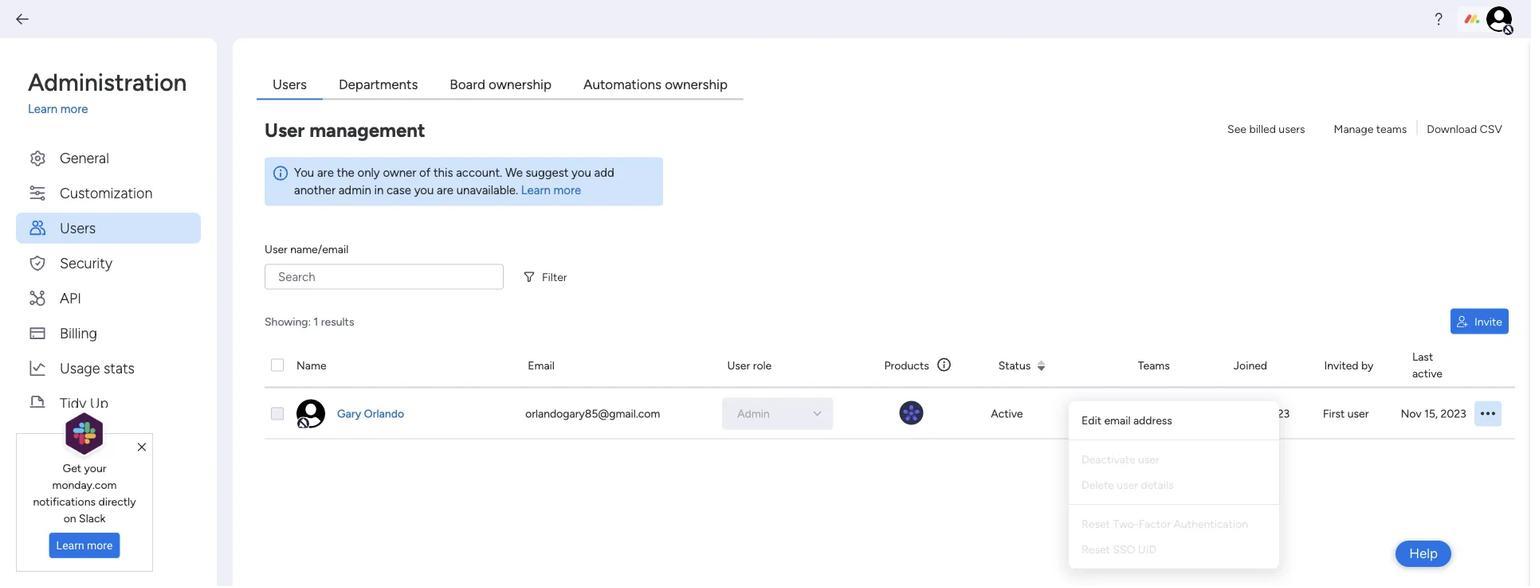 Task type: describe. For each thing, give the bounding box(es) containing it.
two-
[[1113, 518, 1139, 531]]

reset sso uid menu item
[[1082, 540, 1267, 560]]

usage
[[60, 360, 100, 377]]

reset for reset sso uid
[[1082, 543, 1110, 557]]

help
[[1409, 546, 1438, 562]]

learn inside administration learn more
[[28, 102, 57, 116]]

orlandogary85@gmail.com
[[525, 407, 660, 421]]

email
[[1104, 414, 1131, 428]]

account.
[[456, 165, 502, 180]]

by
[[1362, 359, 1374, 372]]

usage stats button
[[16, 353, 201, 384]]

users inside button
[[60, 219, 96, 236]]

user name/email
[[265, 243, 349, 256]]

usage stats
[[60, 360, 135, 377]]

help image
[[1431, 11, 1447, 27]]

board ownership link
[[434, 70, 568, 100]]

name
[[297, 359, 326, 372]]

orlando
[[364, 407, 404, 421]]

departments
[[339, 76, 418, 92]]

admin
[[339, 183, 371, 198]]

administration
[[28, 68, 187, 96]]

details
[[1141, 479, 1174, 492]]

1 horizontal spatial you
[[572, 165, 591, 180]]

get
[[63, 461, 81, 475]]

last active
[[1413, 350, 1443, 381]]

stats
[[104, 360, 135, 377]]

owner
[[383, 165, 416, 180]]

download csv button
[[1421, 116, 1509, 141]]

address
[[1134, 414, 1173, 428]]

factor
[[1139, 518, 1171, 531]]

edit email address
[[1082, 414, 1173, 428]]

2023 for nov 14, 2023
[[1264, 407, 1290, 421]]

manage
[[1334, 122, 1374, 136]]

nov 15, 2023
[[1401, 407, 1467, 421]]

departments link
[[323, 70, 434, 100]]

this
[[434, 165, 453, 180]]

manage teams
[[1334, 122, 1407, 136]]

reset two-factor authentication
[[1082, 518, 1248, 531]]

active
[[991, 407, 1023, 421]]

users button
[[16, 212, 201, 244]]

add
[[594, 165, 614, 180]]

2023 for nov 15, 2023
[[1441, 407, 1467, 421]]

tidy up
[[60, 395, 109, 412]]

deactivate user
[[1082, 453, 1160, 467]]

email
[[528, 359, 555, 372]]

results
[[321, 315, 354, 328]]

up
[[90, 395, 109, 412]]

invite button
[[1451, 309, 1509, 334]]

delete user details menu item
[[1082, 476, 1267, 495]]

last
[[1413, 350, 1433, 364]]

learn more for the bottommost learn more link
[[521, 183, 581, 198]]

general
[[60, 149, 109, 166]]

user for user role
[[727, 359, 750, 372]]

you
[[294, 165, 314, 180]]

active
[[1413, 367, 1443, 381]]

directly
[[98, 495, 136, 508]]

we
[[505, 165, 523, 180]]

nov 14, 2023
[[1224, 407, 1290, 421]]

15,
[[1425, 407, 1438, 421]]

teams
[[1138, 359, 1170, 372]]

user for deactivate
[[1138, 453, 1160, 467]]

slack
[[79, 512, 105, 525]]

uid
[[1138, 543, 1157, 557]]

user management
[[265, 119, 425, 142]]

notifications
[[33, 495, 96, 508]]

delete
[[1082, 479, 1114, 492]]

gary
[[337, 407, 361, 421]]

v2 ellipsis image
[[1481, 407, 1495, 421]]

0 horizontal spatial learn more link
[[28, 100, 201, 118]]

get your monday.com notifications directly on slack
[[33, 461, 136, 525]]

gary orlando image
[[297, 400, 325, 428]]

gary orlando image
[[1487, 6, 1512, 32]]

users
[[1279, 122, 1305, 136]]

only
[[357, 165, 380, 180]]

on
[[64, 512, 76, 525]]

user for delete
[[1117, 479, 1138, 492]]

of
[[419, 165, 431, 180]]

in
[[374, 183, 384, 198]]

reset two-factor authentication menu item
[[1082, 515, 1267, 534]]

name/email
[[290, 243, 349, 256]]

deactivate
[[1082, 453, 1136, 467]]

row containing gary orlando
[[265, 389, 1515, 440]]

learn for "learn more" button
[[56, 539, 84, 553]]

users link
[[257, 70, 323, 100]]

teams
[[1377, 122, 1407, 136]]

1
[[314, 315, 318, 328]]

authentication
[[1174, 518, 1248, 531]]

0 horizontal spatial are
[[317, 165, 334, 180]]

v2 surface invite image
[[1457, 316, 1468, 327]]

filter button
[[520, 265, 577, 290]]



Task type: locate. For each thing, give the bounding box(es) containing it.
1 vertical spatial users
[[60, 219, 96, 236]]

see
[[1228, 122, 1247, 136]]

your
[[84, 461, 106, 475]]

customization
[[60, 184, 153, 201]]

ownership for board ownership
[[489, 76, 552, 92]]

administration learn more
[[28, 68, 187, 116]]

security button
[[16, 248, 201, 279]]

billed
[[1249, 122, 1276, 136]]

user inside menu item
[[1138, 453, 1160, 467]]

0 vertical spatial learn
[[28, 102, 57, 116]]

another
[[294, 183, 336, 198]]

1 vertical spatial are
[[437, 183, 454, 198]]

learn more down suggest
[[521, 183, 581, 198]]

billing
[[60, 324, 97, 342]]

0 horizontal spatial ownership
[[489, 76, 552, 92]]

2 vertical spatial more
[[87, 539, 113, 553]]

0 horizontal spatial you
[[414, 183, 434, 198]]

more
[[60, 102, 88, 116], [554, 183, 581, 198], [87, 539, 113, 553]]

invite
[[1475, 315, 1503, 328]]

nov
[[1224, 407, 1245, 421], [1401, 407, 1422, 421]]

suggest
[[526, 165, 569, 180]]

14,
[[1247, 407, 1261, 421]]

board
[[450, 76, 485, 92]]

2 row from the top
[[265, 389, 1515, 440]]

0 vertical spatial user
[[265, 119, 305, 142]]

security
[[60, 254, 112, 271]]

0 horizontal spatial 2023
[[1264, 407, 1290, 421]]

Search text field
[[265, 264, 504, 290]]

row containing last active
[[265, 344, 1515, 389]]

1 nov from the left
[[1224, 407, 1245, 421]]

0 horizontal spatial users
[[60, 219, 96, 236]]

1 vertical spatial user
[[1138, 453, 1160, 467]]

board ownership
[[450, 76, 552, 92]]

management
[[309, 119, 425, 142]]

unavailable.
[[457, 183, 518, 198]]

status
[[999, 359, 1031, 372]]

ownership right board
[[489, 76, 552, 92]]

2023
[[1264, 407, 1290, 421], [1441, 407, 1467, 421]]

0 vertical spatial are
[[317, 165, 334, 180]]

2 reset from the top
[[1082, 543, 1110, 557]]

invited by
[[1324, 359, 1374, 372]]

role
[[753, 359, 772, 372]]

2 vertical spatial learn
[[56, 539, 84, 553]]

more inside button
[[87, 539, 113, 553]]

0 vertical spatial reset
[[1082, 518, 1110, 531]]

general button
[[16, 142, 201, 173]]

learn down on at bottom
[[56, 539, 84, 553]]

reset left "sso"
[[1082, 543, 1110, 557]]

user
[[1348, 407, 1369, 421], [1138, 453, 1160, 467], [1117, 479, 1138, 492]]

1 vertical spatial you
[[414, 183, 434, 198]]

csv
[[1480, 122, 1503, 136]]

gary orlando link
[[335, 406, 407, 422]]

api
[[60, 289, 81, 307]]

you down of
[[414, 183, 434, 198]]

back to workspace image
[[14, 11, 30, 27]]

edit
[[1082, 414, 1102, 428]]

1 horizontal spatial learn more
[[521, 183, 581, 198]]

user right first
[[1348, 407, 1369, 421]]

users up security
[[60, 219, 96, 236]]

invited
[[1324, 359, 1359, 372]]

user
[[265, 119, 305, 142], [265, 243, 288, 256], [727, 359, 750, 372]]

learn inside button
[[56, 539, 84, 553]]

learn more inside "learn more" button
[[56, 539, 113, 553]]

help button
[[1396, 541, 1452, 568]]

user left name/email
[[265, 243, 288, 256]]

more down suggest
[[554, 183, 581, 198]]

ownership inside 'automations ownership' link
[[665, 76, 728, 92]]

row
[[265, 344, 1515, 389], [265, 389, 1515, 440]]

more down "slack"
[[87, 539, 113, 553]]

showing: 1 results
[[265, 315, 354, 328]]

nov left 14, on the right bottom of the page
[[1224, 407, 1245, 421]]

1 horizontal spatial are
[[437, 183, 454, 198]]

tidy
[[60, 395, 86, 412]]

dapulse x slim image
[[138, 441, 146, 455]]

first user
[[1323, 407, 1369, 421]]

1 vertical spatial more
[[554, 183, 581, 198]]

reset sso uid
[[1082, 543, 1157, 557]]

2 vertical spatial user
[[1117, 479, 1138, 492]]

grid containing last active
[[265, 344, 1515, 571]]

1 vertical spatial learn more
[[56, 539, 113, 553]]

user for user name/email
[[265, 243, 288, 256]]

more down administration
[[60, 102, 88, 116]]

user for first
[[1348, 407, 1369, 421]]

user inside row
[[727, 359, 750, 372]]

reset left "two-"
[[1082, 518, 1110, 531]]

add or edit team image
[[1133, 402, 1157, 426]]

filter
[[542, 271, 567, 284]]

0 vertical spatial learn more link
[[28, 100, 201, 118]]

learn more link down administration
[[28, 100, 201, 118]]

sso
[[1113, 543, 1135, 557]]

0 vertical spatial users
[[273, 76, 307, 92]]

1 vertical spatial learn
[[521, 183, 551, 198]]

are
[[317, 165, 334, 180], [437, 183, 454, 198]]

first
[[1323, 407, 1345, 421]]

grid
[[265, 344, 1515, 571]]

the
[[337, 165, 355, 180]]

deactivate user menu item
[[1082, 450, 1267, 470]]

ownership right automations
[[665, 76, 728, 92]]

more inside administration learn more
[[60, 102, 88, 116]]

1 horizontal spatial ownership
[[665, 76, 728, 92]]

customization button
[[16, 177, 201, 208]]

1 row from the top
[[265, 344, 1515, 389]]

reset for reset two-factor authentication
[[1082, 518, 1110, 531]]

gary orlando
[[337, 407, 404, 421]]

0 vertical spatial you
[[572, 165, 591, 180]]

users up the user management
[[273, 76, 307, 92]]

you left add
[[572, 165, 591, 180]]

learn more
[[521, 183, 581, 198], [56, 539, 113, 553]]

nov for nov 15, 2023
[[1401, 407, 1422, 421]]

tidy up button
[[16, 388, 201, 419]]

2 2023 from the left
[[1441, 407, 1467, 421]]

user role
[[727, 359, 772, 372]]

delete user details
[[1082, 479, 1174, 492]]

user left the role
[[727, 359, 750, 372]]

1 horizontal spatial nov
[[1401, 407, 1422, 421]]

ownership inside board ownership link
[[489, 76, 552, 92]]

learn more button
[[49, 533, 120, 559]]

0 vertical spatial more
[[60, 102, 88, 116]]

2 vertical spatial user
[[727, 359, 750, 372]]

learn down administration
[[28, 102, 57, 116]]

user inside row
[[1348, 407, 1369, 421]]

showing:
[[265, 315, 311, 328]]

learn more for "learn more" button
[[56, 539, 113, 553]]

2023 right 15,
[[1441, 407, 1467, 421]]

1 vertical spatial reset
[[1082, 543, 1110, 557]]

1 vertical spatial user
[[265, 243, 288, 256]]

1 ownership from the left
[[489, 76, 552, 92]]

download
[[1427, 122, 1477, 136]]

users
[[273, 76, 307, 92], [60, 219, 96, 236]]

user up details at the bottom right
[[1138, 453, 1160, 467]]

1 reset from the top
[[1082, 518, 1110, 531]]

ownership
[[489, 76, 552, 92], [665, 76, 728, 92]]

user for user management
[[265, 119, 305, 142]]

see billed users
[[1228, 122, 1305, 136]]

1 horizontal spatial learn more link
[[521, 183, 581, 198]]

1 2023 from the left
[[1264, 407, 1290, 421]]

joined
[[1234, 359, 1268, 372]]

manage teams button
[[1328, 116, 1414, 141]]

learn for the bottommost learn more link
[[521, 183, 551, 198]]

learn more link
[[28, 100, 201, 118], [521, 183, 581, 198]]

0 vertical spatial user
[[1348, 407, 1369, 421]]

1 vertical spatial learn more link
[[521, 183, 581, 198]]

learn
[[28, 102, 57, 116], [521, 183, 551, 198], [56, 539, 84, 553]]

reset inside menu item
[[1082, 518, 1110, 531]]

nov left 15,
[[1401, 407, 1422, 421]]

user inside "menu item"
[[1117, 479, 1138, 492]]

user down deactivate user
[[1117, 479, 1138, 492]]

ownership for automations ownership
[[665, 76, 728, 92]]

are left the
[[317, 165, 334, 180]]

you are the only owner of this account. we suggest you add another admin in case you are unavailable.
[[294, 165, 614, 198]]

reset
[[1082, 518, 1110, 531], [1082, 543, 1110, 557]]

2 ownership from the left
[[665, 76, 728, 92]]

user down "users" link
[[265, 119, 305, 142]]

automations ownership
[[584, 76, 728, 92]]

are down this
[[437, 183, 454, 198]]

automations
[[584, 76, 662, 92]]

0 horizontal spatial learn more
[[56, 539, 113, 553]]

1 horizontal spatial 2023
[[1441, 407, 1467, 421]]

1 horizontal spatial users
[[273, 76, 307, 92]]

nov for nov 14, 2023
[[1224, 407, 1245, 421]]

see billed users button
[[1221, 116, 1312, 141]]

reset inside menu item
[[1082, 543, 1110, 557]]

0 vertical spatial learn more
[[521, 183, 581, 198]]

monday.com
[[52, 478, 117, 492]]

0 horizontal spatial nov
[[1224, 407, 1245, 421]]

learn more down "slack"
[[56, 539, 113, 553]]

learn down suggest
[[521, 183, 551, 198]]

2 nov from the left
[[1401, 407, 1422, 421]]

2023 right 14, on the right bottom of the page
[[1264, 407, 1290, 421]]

learn more link down suggest
[[521, 183, 581, 198]]



Task type: vqa. For each thing, say whether or not it's contained in the screenshot.
more in the 'button'
yes



